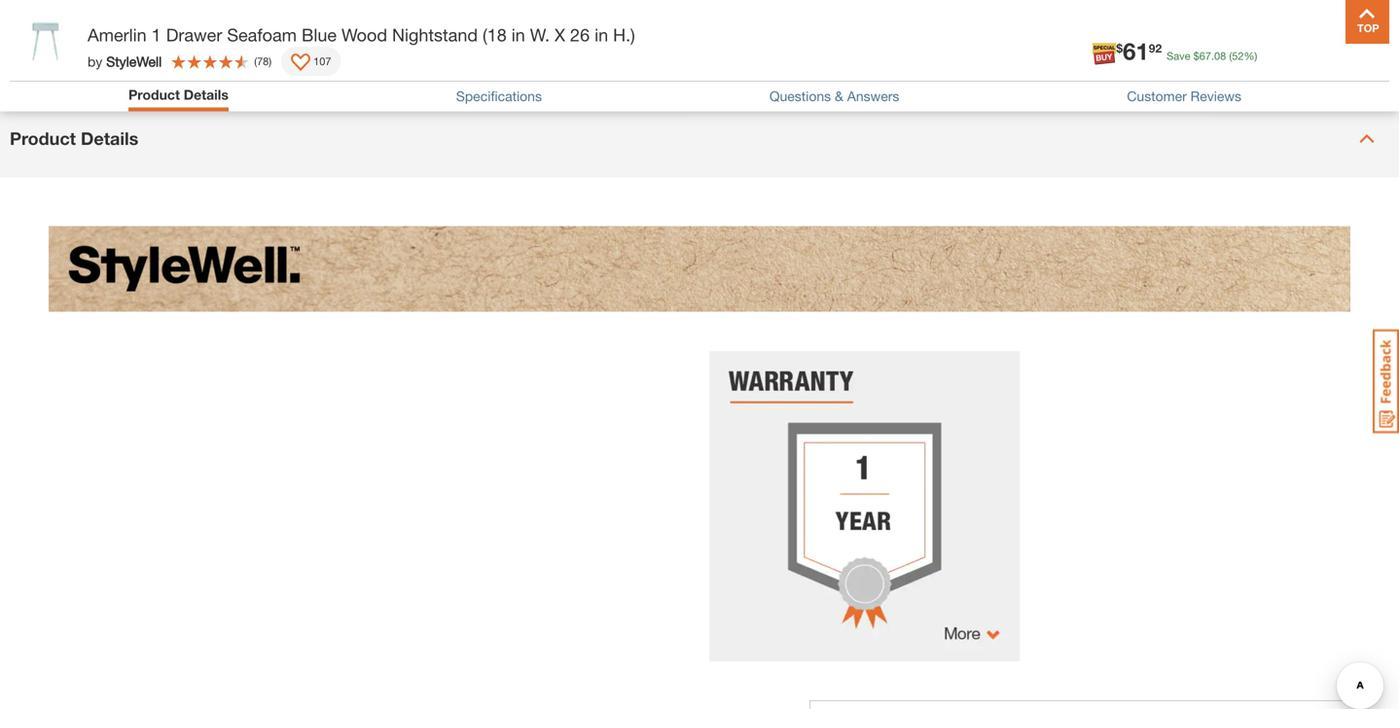 Task type: describe. For each thing, give the bounding box(es) containing it.
product image image
[[15, 10, 78, 73]]

67
[[1200, 50, 1212, 62]]

1 horizontal spatial product
[[128, 87, 180, 103]]

x
[[555, 24, 565, 45]]

city
[[159, 37, 187, 56]]

w.
[[530, 24, 550, 45]]

answers
[[847, 88, 900, 104]]

1 horizontal spatial (
[[1229, 50, 1232, 62]]

questions & answers
[[770, 88, 900, 104]]

0 horizontal spatial (
[[254, 55, 257, 68]]

daly city 10pm
[[125, 37, 236, 56]]

94015 button
[[283, 37, 350, 56]]

8 link
[[1329, 18, 1376, 70]]

services
[[1073, 51, 1132, 70]]

by
[[88, 53, 102, 69]]

.
[[1212, 50, 1215, 62]]

h.)
[[613, 24, 635, 45]]

of
[[1076, 56, 1088, 72]]

online
[[1150, 30, 1204, 51]]

107
[[314, 55, 331, 68]]

1 horizontal spatial $
[[1194, 50, 1200, 62]]

8
[[1357, 21, 1364, 35]]

2 in from the left
[[595, 24, 608, 45]]

blue
[[302, 24, 337, 45]]

107 button
[[281, 47, 341, 76]]

92
[[1149, 41, 1162, 55]]

drawer
[[166, 24, 222, 45]]

52
[[1232, 50, 1244, 62]]

caret image
[[1360, 131, 1375, 147]]

in
[[1058, 30, 1073, 51]]

08
[[1215, 50, 1227, 62]]

$ inside $ 61 92
[[1117, 41, 1123, 55]]

customer reviews
[[1127, 88, 1242, 104]]

1 vertical spatial product details
[[10, 128, 139, 149]]

10pm
[[195, 37, 236, 56]]

customer
[[1127, 88, 1187, 104]]

61
[[1123, 37, 1149, 65]]

top button
[[1346, 0, 1390, 44]]

diy
[[1176, 51, 1201, 70]]

& for questions
[[835, 88, 844, 104]]

free
[[883, 30, 920, 51]]

$ 61 92
[[1117, 37, 1162, 65]]

easy
[[942, 30, 982, 51]]

stylewell
[[106, 53, 162, 69]]

free & easy returns in store or online of purchase. read return policy
[[883, 30, 1274, 72]]



Task type: locate. For each thing, give the bounding box(es) containing it.
wood
[[342, 24, 387, 45]]

)
[[269, 55, 272, 68]]

0 horizontal spatial $
[[1117, 41, 1123, 55]]

amerlin
[[88, 24, 147, 45]]

1 vertical spatial details
[[81, 128, 139, 149]]

( 78 )
[[254, 55, 272, 68]]

26
[[570, 24, 590, 45]]

0 vertical spatial product
[[128, 87, 180, 103]]

questions
[[770, 88, 831, 104]]

by stylewell
[[88, 53, 162, 69]]

(18
[[483, 24, 507, 45]]

policy
[[1237, 56, 1274, 72]]

save $ 67 . 08 ( 52 %)
[[1167, 50, 1258, 62]]

0 horizontal spatial &
[[835, 88, 844, 104]]

in
[[512, 24, 525, 45], [595, 24, 608, 45]]

& inside free & easy returns in store or online of purchase. read return policy
[[925, 30, 937, 51]]

purchase.
[[1092, 56, 1152, 72]]

product details
[[128, 87, 229, 103], [10, 128, 139, 149]]

$ left .
[[1194, 50, 1200, 62]]

questions & answers button
[[770, 88, 900, 104], [770, 88, 900, 104]]

read return policy link
[[1157, 54, 1274, 74]]

details
[[184, 87, 229, 103], [81, 128, 139, 149]]

78
[[257, 55, 269, 68]]

feedback link image
[[1373, 329, 1399, 434]]

return
[[1193, 56, 1234, 72]]

product down the home depot logo
[[10, 128, 76, 149]]

& left answers
[[835, 88, 844, 104]]

or
[[1128, 30, 1145, 51]]

1 horizontal spatial details
[[184, 87, 229, 103]]

%)
[[1244, 50, 1258, 62]]

details down the by
[[81, 128, 139, 149]]

returns
[[987, 30, 1053, 51]]

1 in from the left
[[512, 24, 525, 45]]

1 year warranty image
[[709, 351, 1020, 662]]

0 vertical spatial details
[[184, 87, 229, 103]]

customer reviews button
[[1127, 88, 1242, 104], [1127, 88, 1242, 104]]

0 horizontal spatial details
[[81, 128, 139, 149]]

reviews
[[1191, 88, 1242, 104]]

1 horizontal spatial &
[[925, 30, 937, 51]]

&
[[925, 30, 937, 51], [835, 88, 844, 104]]

services button
[[1072, 23, 1134, 70]]

1
[[152, 24, 161, 45]]

product details down daly city 10pm
[[128, 87, 229, 103]]

1 vertical spatial product
[[10, 128, 76, 149]]

daly
[[125, 37, 155, 56]]

specifications
[[456, 88, 542, 104]]

0 horizontal spatial in
[[512, 24, 525, 45]]

& for free
[[925, 30, 937, 51]]

1 horizontal spatial in
[[595, 24, 608, 45]]

specifications button
[[456, 88, 542, 104], [456, 88, 542, 104]]

product details down the by
[[10, 128, 139, 149]]

amerlin 1 drawer seafoam blue wood nightstand (18 in w. x 26 in h.)
[[88, 24, 635, 45]]

stylewell brand banner image
[[49, 226, 1351, 312]]

( left )
[[254, 55, 257, 68]]

seafoam
[[227, 24, 297, 45]]

store
[[1078, 30, 1123, 51]]

0 vertical spatial product details
[[128, 87, 229, 103]]

$ up purchase. at the right top of page
[[1117, 41, 1123, 55]]

1 vertical spatial &
[[835, 88, 844, 104]]

0 horizontal spatial product
[[10, 128, 76, 149]]

nightstand
[[392, 24, 478, 45]]

product
[[128, 87, 180, 103], [10, 128, 76, 149]]

& right free
[[925, 30, 937, 51]]

in right 26
[[595, 24, 608, 45]]

product down stylewell
[[128, 87, 180, 103]]

in left "w."
[[512, 24, 525, 45]]

What can we help you find today? search field
[[386, 26, 919, 67]]

display image
[[291, 54, 311, 73]]

the home depot logo image
[[16, 16, 78, 78]]

$
[[1117, 41, 1123, 55], [1194, 50, 1200, 62]]

94015
[[307, 37, 350, 56]]

details down 10pm
[[184, 87, 229, 103]]

save
[[1167, 50, 1191, 62]]

0 vertical spatial &
[[925, 30, 937, 51]]

(
[[1229, 50, 1232, 62], [254, 55, 257, 68]]

( right the 08
[[1229, 50, 1232, 62]]

diy button
[[1157, 23, 1219, 70]]

read
[[1157, 56, 1189, 72]]

product details button
[[128, 87, 229, 107], [128, 87, 229, 103], [0, 100, 1399, 178]]



Task type: vqa. For each thing, say whether or not it's contained in the screenshot.
Product
yes



